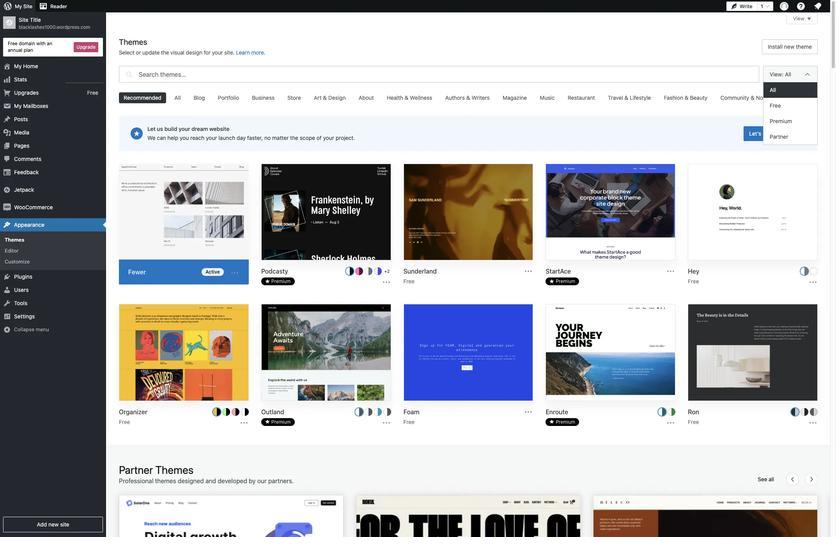 Task type: locate. For each thing, give the bounding box(es) containing it.
users link
[[0, 284, 106, 297]]

premium button
[[261, 278, 295, 286], [546, 278, 580, 286], [261, 419, 295, 426], [546, 419, 580, 426]]

premium
[[771, 118, 793, 125], [272, 279, 291, 285], [556, 279, 576, 285], [272, 419, 291, 425], [556, 419, 576, 425]]

install new theme link
[[763, 39, 819, 54]]

enroute is a business theme image
[[547, 305, 676, 402]]

premium button down enroute
[[546, 419, 580, 426]]

with
[[36, 41, 46, 46]]

0 horizontal spatial themes
[[5, 237, 24, 243]]

reach
[[190, 135, 205, 141]]

collapse menu link
[[0, 324, 106, 336]]

stats link
[[0, 73, 106, 86]]

fashion & beauty
[[665, 94, 708, 101]]

an
[[47, 41, 52, 46]]

your up you
[[179, 126, 190, 132]]

premium link
[[764, 114, 818, 129]]

premium up get started
[[771, 118, 793, 125]]

themes up or
[[119, 37, 147, 46]]

img image inside jetpack link
[[3, 186, 11, 194]]

& for writers
[[467, 94, 471, 101]]

free down sunderland
[[404, 278, 415, 285]]

& inside community & non-profit 'button'
[[751, 94, 755, 101]]

2 vertical spatial all
[[175, 94, 181, 101]]

design
[[186, 49, 203, 56]]

help
[[168, 135, 178, 141]]

all up profit
[[771, 87, 777, 93]]

5 & from the left
[[685, 94, 689, 101]]

1 horizontal spatial themes
[[119, 37, 147, 46]]

& inside authors & writers button
[[467, 94, 471, 101]]

+2 button
[[384, 268, 391, 276]]

the left visual
[[161, 49, 169, 56]]

upgrade button
[[74, 42, 98, 52]]

update
[[142, 49, 160, 56]]

site up title
[[23, 3, 32, 9]]

1 vertical spatial all
[[771, 87, 777, 93]]

& left beauty
[[685, 94, 689, 101]]

themes up themes
[[155, 464, 194, 477]]

free inside free link
[[771, 102, 782, 109]]

0 vertical spatial my
[[15, 3, 22, 9]]

sunderland is a simple theme that supports full-site editing. it comes with a set of minimal templates and design settings that can be manipulated through global styles. use it to build something beautiful. image
[[404, 164, 533, 261]]

customize
[[5, 259, 30, 265]]

let
[[148, 126, 156, 132]]

1 horizontal spatial the
[[290, 135, 299, 141]]

1 img image from the top
[[3, 186, 11, 194]]

& left writers
[[467, 94, 471, 101]]

solarone is a fresh, minimal, and professional wordpress block theme. this theme is suitable for corporate business websites or agencies, freelancers and small startups. image
[[119, 496, 343, 538]]

free down profit
[[771, 102, 782, 109]]

matter
[[272, 135, 289, 141]]

designed
[[178, 478, 204, 485]]

posts link
[[0, 113, 106, 126]]

& for wellness
[[405, 94, 409, 101]]

my up posts at the left top of the page
[[14, 102, 22, 109]]

dream
[[192, 126, 208, 132]]

1 vertical spatial the
[[290, 135, 299, 141]]

collapse menu
[[14, 327, 49, 333]]

more options for theme podcasty image
[[382, 278, 391, 287]]

settings link
[[0, 310, 106, 324]]

travel & lifestyle
[[609, 94, 652, 101]]

themes
[[155, 478, 176, 485]]

music button
[[536, 93, 560, 103]]

mailboxes
[[23, 102, 48, 109]]

premium down startace
[[556, 279, 576, 285]]

closed image
[[808, 18, 812, 20]]

your
[[212, 49, 223, 56], [179, 126, 190, 132], [206, 135, 217, 141], [323, 135, 335, 141]]

open search image
[[124, 64, 134, 85]]

themes link
[[0, 234, 106, 245]]

premium down enroute
[[556, 419, 576, 425]]

more options for theme enroute image
[[667, 419, 676, 428]]

restaurant
[[568, 94, 596, 101]]

reader
[[50, 3, 67, 9]]

my mailboxes link
[[0, 99, 106, 113]]

more options for theme startace image
[[667, 267, 676, 276]]

None search field
[[119, 64, 760, 85]]

install
[[769, 43, 783, 50]]

& right travel
[[625, 94, 629, 101]]

premium button for podcasty
[[261, 278, 295, 286]]

0 vertical spatial new
[[785, 43, 795, 50]]

2 vertical spatial my
[[14, 102, 22, 109]]

blacklashes1000.wordpress.com
[[19, 24, 90, 30]]

stats
[[14, 76, 27, 83]]

img image
[[3, 186, 11, 194], [3, 204, 11, 211]]

img image left jetpack
[[3, 186, 11, 194]]

premium down podcasty
[[272, 279, 291, 285]]

the left the "scope"
[[290, 135, 299, 141]]

themes for themes
[[5, 237, 24, 243]]

community
[[721, 94, 750, 101]]

0 horizontal spatial new
[[48, 522, 59, 529]]

store button
[[283, 93, 306, 103]]

startace is your ultimate business theme design. it is pretty valuable in assisting users in building their corporate websites, being established companies, or budding startups. image
[[547, 164, 676, 261]]

wellness
[[410, 94, 433, 101]]

free down ron
[[689, 419, 700, 426]]

0 vertical spatial partner
[[771, 133, 789, 140]]

all inside list box
[[771, 87, 777, 93]]

foam
[[404, 409, 420, 416]]

about
[[359, 94, 374, 101]]

fashion
[[665, 94, 684, 101]]

enroute
[[546, 409, 569, 416]]

free
[[8, 41, 18, 46], [87, 89, 98, 96], [771, 102, 782, 109], [404, 278, 415, 285], [689, 278, 700, 285], [119, 419, 130, 426], [404, 419, 415, 426], [689, 419, 700, 426]]

upgrades
[[14, 89, 39, 96]]

0 vertical spatial img image
[[3, 186, 11, 194]]

themes
[[119, 37, 147, 46], [5, 237, 24, 243], [155, 464, 194, 477]]

0 vertical spatial themes
[[119, 37, 147, 46]]

faster,
[[247, 135, 263, 141]]

the inside let us build your dream website we can help you reach your launch day faster, no matter the scope of your project.
[[290, 135, 299, 141]]

partner down premium link
[[771, 133, 789, 140]]

1 horizontal spatial partner
[[771, 133, 789, 140]]

home
[[23, 63, 38, 69]]

store
[[288, 94, 301, 101]]

jetpack
[[14, 186, 34, 193]]

img image left woocommerce
[[3, 204, 11, 211]]

authors
[[446, 94, 465, 101]]

& inside health & wellness button
[[405, 94, 409, 101]]

.
[[264, 49, 266, 56]]

new inside add new site link
[[48, 522, 59, 529]]

premium button down podcasty
[[261, 278, 295, 286]]

& left non- at the top
[[751, 94, 755, 101]]

add
[[37, 522, 47, 529]]

+2
[[385, 269, 390, 274]]

customize link
[[0, 256, 106, 267]]

select
[[119, 49, 135, 56]]

magazine button
[[498, 93, 532, 103]]

travel & lifestyle button
[[604, 93, 656, 103]]

& inside travel & lifestyle button
[[625, 94, 629, 101]]

learn more link
[[236, 49, 264, 56]]

jetpack link
[[0, 183, 106, 197]]

2 horizontal spatial themes
[[155, 464, 194, 477]]

site left title
[[19, 16, 28, 23]]

& for design
[[323, 94, 327, 101]]

& for lifestyle
[[625, 94, 629, 101]]

themes up editor
[[5, 237, 24, 243]]

partner up professional
[[119, 464, 153, 477]]

blog
[[194, 94, 205, 101]]

recommended
[[124, 94, 162, 101]]

recommended button
[[119, 93, 166, 103]]

img image inside 'woocommerce' link
[[3, 204, 11, 211]]

my for my home
[[14, 63, 22, 69]]

premium down outland
[[272, 419, 291, 425]]

all right view:
[[786, 71, 792, 77]]

& right art
[[323, 94, 327, 101]]

premium for podcasty
[[272, 279, 291, 285]]

premium button for enroute
[[546, 419, 580, 426]]

6 & from the left
[[751, 94, 755, 101]]

2 img image from the top
[[3, 204, 11, 211]]

new right install
[[785, 43, 795, 50]]

4 & from the left
[[625, 94, 629, 101]]

0 horizontal spatial partner
[[119, 464, 153, 477]]

users
[[14, 287, 29, 294]]

new left site
[[48, 522, 59, 529]]

my left home
[[14, 63, 22, 69]]

1 & from the left
[[323, 94, 327, 101]]

my
[[15, 3, 22, 9], [14, 63, 22, 69], [14, 102, 22, 109]]

sunderland
[[404, 268, 437, 275]]

add new site
[[37, 522, 69, 529]]

sunderland free
[[404, 268, 437, 285]]

by
[[249, 478, 256, 485]]

premium inside view: all list box
[[771, 118, 793, 125]]

0 horizontal spatial all
[[175, 94, 181, 101]]

free up annual plan
[[8, 41, 18, 46]]

themes inside themes select or update the visual design for your site. learn more .
[[119, 37, 147, 46]]

all inside button
[[175, 94, 181, 101]]

3 & from the left
[[467, 94, 471, 101]]

my for my site
[[15, 3, 22, 9]]

foam is a simple theme that supports full-site editing. it comes with a set of minimal templates and design settings that can be manipulated through global styles. use it to build something beautiful. image
[[404, 305, 533, 402]]

free inside free domain with an annual plan
[[8, 41, 18, 46]]

1 vertical spatial partner
[[119, 464, 153, 477]]

attract loyal customers to your personal-care brand with the lovely beleco theme for woocommerce. the minimal design of beleco has a subtle ambiance ideal for beauty and skincare products. image
[[594, 496, 818, 538]]

your right of
[[323, 135, 335, 141]]

premium for enroute
[[556, 419, 576, 425]]

of
[[317, 135, 322, 141]]

upgrade
[[77, 44, 96, 50]]

premium button for outland
[[261, 419, 295, 426]]

all
[[786, 71, 792, 77], [771, 87, 777, 93], [175, 94, 181, 101]]

0 vertical spatial all
[[786, 71, 792, 77]]

premium button down outland
[[261, 419, 295, 426]]

manage your notifications image
[[814, 2, 823, 11]]

partner inside the partner themes professional themes designed and developed by our partners.
[[119, 464, 153, 477]]

1 horizontal spatial new
[[785, 43, 795, 50]]

new inside the install new theme link
[[785, 43, 795, 50]]

0 horizontal spatial the
[[161, 49, 169, 56]]

1 vertical spatial img image
[[3, 204, 11, 211]]

my left the "reader" link
[[15, 3, 22, 9]]

see all
[[759, 477, 775, 483]]

& inside art & design button
[[323, 94, 327, 101]]

view
[[794, 15, 805, 21]]

2 & from the left
[[405, 94, 409, 101]]

1 horizontal spatial all
[[771, 87, 777, 93]]

my site link
[[0, 0, 36, 12]]

more options for theme sunderland image
[[524, 267, 534, 276]]

new
[[785, 43, 795, 50], [48, 522, 59, 529]]

1 vertical spatial new
[[48, 522, 59, 529]]

my home
[[14, 63, 38, 69]]

& inside fashion & beauty button
[[685, 94, 689, 101]]

magazine
[[503, 94, 527, 101]]

sometimes your podcast episode cover arts deserve more attention than regular thumbnails offer. if you think so, then podcasty is the theme design for your podcast site. image
[[262, 164, 391, 261]]

& right health
[[405, 94, 409, 101]]

Search search field
[[139, 66, 760, 82]]

travel
[[609, 94, 624, 101]]

2 vertical spatial themes
[[155, 464, 194, 477]]

partner inside view: all list box
[[771, 133, 789, 140]]

1 vertical spatial my
[[14, 63, 22, 69]]

all left blog
[[175, 94, 181, 101]]

free down the foam on the bottom of the page
[[404, 419, 415, 426]]

0 vertical spatial the
[[161, 49, 169, 56]]

1 vertical spatial site
[[19, 16, 28, 23]]

blog button
[[189, 93, 210, 103]]

business button
[[248, 93, 279, 103]]

0 vertical spatial site
[[23, 3, 32, 9]]

1 vertical spatial themes
[[5, 237, 24, 243]]

your right the for
[[212, 49, 223, 56]]



Task type: vqa. For each thing, say whether or not it's contained in the screenshot.


Task type: describe. For each thing, give the bounding box(es) containing it.
your down website
[[206, 135, 217, 141]]

view: all
[[771, 71, 792, 77]]

we
[[148, 135, 156, 141]]

build
[[165, 126, 177, 132]]

free down hey
[[689, 278, 700, 285]]

site.
[[224, 49, 235, 56]]

partner for partner themes professional themes designed and developed by our partners.
[[119, 464, 153, 477]]

health & wellness
[[387, 94, 433, 101]]

scope
[[300, 135, 315, 141]]

design
[[329, 94, 346, 101]]

img image for jetpack
[[3, 186, 11, 194]]

themes for themes select or update the visual design for your site. learn more .
[[119, 37, 147, 46]]

media link
[[0, 126, 106, 139]]

site inside site title blacklashes1000.wordpress.com
[[19, 16, 28, 23]]

settings
[[14, 313, 35, 320]]

lifestyle
[[630, 94, 652, 101]]

profit
[[770, 94, 783, 101]]

add new site link
[[3, 518, 103, 533]]

business
[[252, 94, 275, 101]]

day
[[237, 135, 246, 141]]

about button
[[354, 93, 379, 103]]

free inside "foam free"
[[404, 419, 415, 426]]

pages
[[14, 142, 29, 149]]

my for my mailboxes
[[14, 102, 22, 109]]

more options for theme hey image
[[809, 278, 819, 287]]

domain
[[19, 41, 35, 46]]

tools link
[[0, 297, 106, 310]]

& for non-
[[751, 94, 755, 101]]

hey is a simple personal blog theme. image
[[689, 164, 818, 261]]

help image
[[797, 2, 806, 11]]

visual
[[171, 49, 185, 56]]

art
[[314, 94, 322, 101]]

organizer has a simple structure and displays only the necessary information a real portfolio can benefit from. it's ready to be used by designers, artists, architects, and creators. image
[[119, 305, 249, 402]]

premium button down startace
[[546, 278, 580, 286]]

all for all link
[[771, 87, 777, 93]]

feedback
[[14, 169, 39, 175]]

comments
[[14, 156, 41, 162]]

launch
[[219, 135, 235, 141]]

media
[[14, 129, 29, 136]]

title
[[30, 16, 41, 23]]

view button
[[787, 12, 819, 24]]

new for install
[[785, 43, 795, 50]]

appearance
[[14, 222, 44, 228]]

woocommerce link
[[0, 201, 106, 214]]

free inside sunderland free
[[404, 278, 415, 285]]

my profile image
[[781, 2, 789, 11]]

the inside themes select or update the visual design for your site. learn more .
[[161, 49, 169, 56]]

a wordpress theme for travel-related websites and blogs designed to showcase stunning destinations around the world. image
[[262, 305, 391, 402]]

themes select or update the visual design for your site. learn more .
[[119, 37, 266, 56]]

my site
[[15, 3, 32, 9]]

my mailboxes
[[14, 102, 48, 109]]

new for add
[[48, 522, 59, 529]]

foam free
[[404, 409, 420, 426]]

more options for theme fewer image
[[230, 269, 240, 278]]

podcasty
[[261, 268, 288, 275]]

active
[[206, 269, 220, 275]]

premium for outland
[[272, 419, 291, 425]]

view: all list box
[[764, 82, 819, 145]]

get started
[[763, 130, 791, 137]]

ron
[[689, 409, 700, 416]]

writers
[[472, 94, 490, 101]]

fashion & beauty button
[[660, 93, 713, 103]]

more options for theme outland image
[[382, 419, 391, 428]]

your inside themes select or update the visual design for your site. learn more .
[[212, 49, 223, 56]]

free down organizer
[[119, 419, 130, 426]]

all for all button
[[175, 94, 181, 101]]

more options for theme organizer image
[[240, 419, 249, 428]]

plugins
[[14, 274, 32, 280]]

let's get started
[[750, 130, 791, 137]]

editor
[[5, 248, 19, 254]]

authors & writers
[[446, 94, 490, 101]]

authors & writers button
[[441, 93, 495, 103]]

1
[[761, 3, 764, 9]]

all
[[769, 477, 775, 483]]

highest hourly views 0 image
[[66, 78, 103, 83]]

partner themes professional themes designed and developed by our partners.
[[119, 464, 294, 485]]

free domain with an annual plan
[[8, 41, 52, 53]]

& for beauty
[[685, 94, 689, 101]]

community & non-profit button
[[716, 93, 788, 103]]

project.
[[336, 135, 355, 141]]

let's
[[750, 130, 762, 137]]

website
[[210, 126, 230, 132]]

ron is a minimalist blogging theme designed with a focus on delivering an exceptional reading experience. its unique offset post layout and sticky post navigation make it stand out. by intentionally omitting a header, it includes only a footer, ron allows readers to dive straight into the content without distractions. image
[[689, 305, 818, 402]]

view:
[[771, 71, 784, 77]]

hey
[[689, 268, 700, 275]]

free down the highest hourly views 0 image
[[87, 89, 98, 96]]

for
[[204, 49, 211, 56]]

see all button
[[759, 476, 775, 484]]

or
[[136, 49, 141, 56]]

nokul is a tasty block wordpress theme that will help your pastries and doughs take center stage and get the attention they deserve. thanks to nokul's seamless design, your website visitors will enjoy adding your products to cart and will keep coming back. image
[[357, 496, 581, 538]]

site title blacklashes1000.wordpress.com
[[19, 16, 90, 30]]

themes inside the partner themes professional themes designed and developed by our partners.
[[155, 464, 194, 477]]

2 horizontal spatial all
[[786, 71, 792, 77]]

feedback link
[[0, 166, 106, 179]]

my home link
[[0, 60, 106, 73]]

more options for theme ron image
[[809, 419, 819, 428]]

reader link
[[36, 0, 70, 12]]

health & wellness button
[[382, 93, 437, 103]]

art & design button
[[309, 93, 351, 103]]

startace
[[546, 268, 572, 275]]

community & non-profit
[[721, 94, 783, 101]]

outland
[[261, 409, 284, 416]]

fewer is perfect for showcasing portfolios and blogs. with a clean and opinionated design, it offers excellent typography and style variations that make it easy to present your work or business. the theme is highly versatile, making it ideal for bloggers and businesses alike, and it offers a range of customizable options that allow you to tailor your site to your specific needs. image
[[119, 164, 249, 261]]

write link
[[727, 0, 758, 12]]

you
[[180, 135, 189, 141]]

more options for theme foam image
[[524, 408, 534, 417]]

partner for partner
[[771, 133, 789, 140]]

partner link
[[764, 129, 818, 145]]

img image for woocommerce
[[3, 204, 11, 211]]



